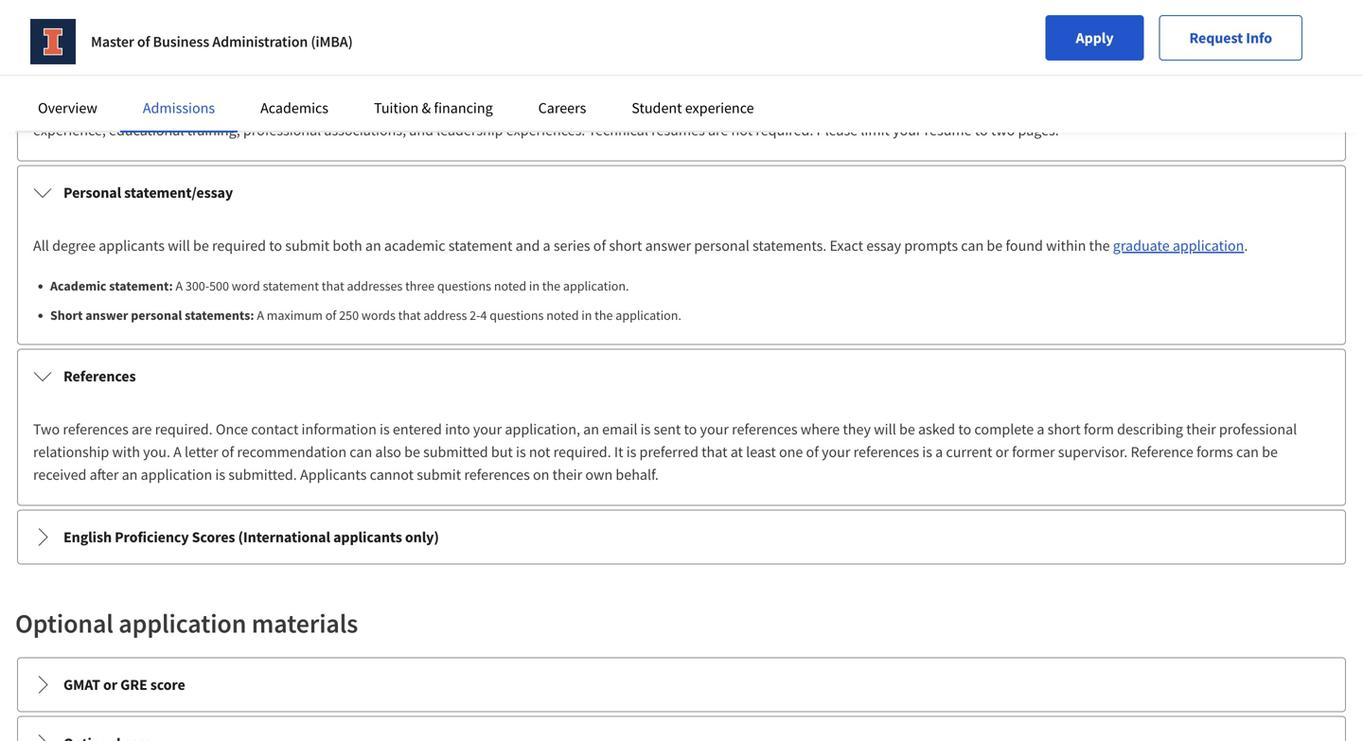 Task type: locate. For each thing, give the bounding box(es) containing it.
information
[[302, 420, 377, 439]]

1 vertical spatial will
[[874, 420, 897, 439]]

1 horizontal spatial professional
[[243, 121, 321, 140]]

limit
[[861, 121, 890, 140]]

0 vertical spatial their
[[1187, 420, 1217, 439]]

can right prompts
[[961, 236, 984, 255]]

1 horizontal spatial answer
[[645, 236, 691, 255]]

1 vertical spatial professional
[[243, 121, 321, 140]]

0 horizontal spatial required.
[[155, 420, 213, 439]]

or inside dropdown button
[[103, 676, 117, 695]]

of right description
[[1083, 98, 1096, 117]]

words
[[362, 307, 396, 324]]

1 list item from the top
[[50, 276, 1330, 296]]

0 vertical spatial not
[[732, 121, 753, 140]]

that right words
[[398, 307, 421, 324]]

short right series
[[609, 236, 642, 255]]

are up you. at bottom
[[132, 420, 152, 439]]

statements.
[[753, 236, 827, 255]]

educational down admissions link
[[109, 121, 184, 140]]

short inside "two references are required. once contact information is entered into your application, an email is sent to your references where they will be asked to complete a short form describing their professional relationship with you. a letter of recommendation can also be submitted but is not required. it is preferred that at least one of your references is a current or former supervisor. reference forms can be received after an application is submitted. applicants cannot submit references on their own behalf."
[[1048, 420, 1081, 439]]

2 horizontal spatial personal
[[694, 236, 750, 255]]

professional up forms
[[1220, 420, 1297, 439]]

professional down academics
[[243, 121, 321, 140]]

or left gre
[[103, 676, 117, 695]]

apply
[[1076, 28, 1114, 47]]

of left 250
[[325, 307, 337, 324]]

list item up 'references' dropdown button
[[50, 305, 1330, 325]]

500
[[209, 277, 229, 294]]

relationship
[[33, 443, 109, 462]]

1 vertical spatial the
[[542, 277, 561, 294]]

not inside "two references are required. once contact information is entered into your application, an email is sent to your references where they will be asked to complete a short form describing their professional relationship with you. a letter of recommendation can also be submitted but is not required. it is preferred that at least one of your references is a current or former supervisor. reference forms can be received after an application is submitted. applicants cannot submit references on their own behalf."
[[529, 443, 551, 462]]

list
[[41, 276, 1330, 325]]

resume
[[145, 98, 193, 117], [925, 121, 972, 140]]

2 vertical spatial professional
[[1220, 420, 1297, 439]]

application up score
[[119, 607, 246, 640]]

answer down personal statement/essay dropdown button
[[645, 236, 691, 255]]

description
[[1008, 98, 1080, 117]]

1 horizontal spatial in
[[582, 307, 592, 324]]

academic
[[50, 277, 107, 294]]

0 horizontal spatial submit
[[285, 236, 330, 255]]

1 vertical spatial in
[[582, 307, 592, 324]]

0 horizontal spatial short
[[609, 236, 642, 255]]

the down all degree applicants will be required to submit both an academic statement and a series of short answer personal statements. exact essay prompts can be found within the graduate application .
[[595, 307, 613, 324]]

1 vertical spatial application.
[[616, 307, 682, 324]]

required. down end
[[756, 121, 814, 140]]

to left the two
[[975, 121, 988, 140]]

required.
[[756, 121, 814, 140], [155, 420, 213, 439], [554, 443, 611, 462]]

and left end
[[737, 98, 761, 117]]

1 vertical spatial personal
[[694, 236, 750, 255]]

1 horizontal spatial educational
[[432, 98, 508, 117]]

1 horizontal spatial can
[[961, 236, 984, 255]]

least
[[746, 443, 776, 462]]

applicants left only)
[[333, 528, 402, 547]]

a inside "two references are required. once contact information is entered into your application, an email is sent to your references where they will be asked to complete a short form describing their professional relationship with you. a letter of recommendation can also be submitted but is not required. it is preferred that at least one of your references is a current or former supervisor. reference forms can be received after an application is submitted. applicants cannot submit references on their own behalf."
[[173, 443, 182, 462]]

1 vertical spatial noted
[[547, 307, 579, 324]]

0 horizontal spatial applicants
[[99, 236, 165, 255]]

1 vertical spatial short
[[1048, 420, 1081, 439]]

0 vertical spatial the
[[1089, 236, 1110, 255]]

or down complete
[[996, 443, 1009, 462]]

applicants up statement:
[[99, 236, 165, 255]]

all degree applicants will be required to submit both an academic statement and a series of short answer personal statements. exact essay prompts can be found within the graduate application .
[[33, 236, 1248, 255]]

personal statement/essay
[[63, 183, 233, 202]]

a down word
[[257, 307, 264, 324]]

list item
[[50, 276, 1330, 296], [50, 305, 1330, 325]]

their up forms
[[1187, 420, 1217, 439]]

noted right three
[[494, 277, 527, 294]]

0 vertical spatial that
[[322, 277, 344, 294]]

is up also
[[380, 420, 390, 439]]

leadership
[[437, 121, 503, 140]]

1 horizontal spatial statement
[[449, 236, 513, 255]]

the
[[1089, 236, 1110, 255], [542, 277, 561, 294], [595, 307, 613, 324]]

end
[[764, 98, 788, 117]]

business
[[153, 32, 209, 51]]

be left required
[[193, 236, 209, 255]]

.
[[1245, 236, 1248, 255]]

overview link
[[38, 98, 97, 117]]

score
[[150, 676, 185, 695]]

gre
[[120, 676, 147, 695]]

1 horizontal spatial the
[[595, 307, 613, 324]]

of right master
[[137, 32, 150, 51]]

required. up own
[[554, 443, 611, 462]]

or
[[996, 443, 1009, 462], [103, 676, 117, 695]]

2 list item from the top
[[50, 305, 1330, 325]]

0 vertical spatial in
[[529, 277, 540, 294]]

educational up leadership
[[432, 98, 508, 117]]

4
[[480, 307, 487, 324]]

for
[[829, 98, 847, 117]]

1 vertical spatial an
[[583, 420, 599, 439]]

your up but
[[473, 420, 502, 439]]

statement up maximum
[[263, 277, 319, 294]]

an right both
[[365, 236, 381, 255]]

0 vertical spatial a
[[176, 277, 183, 294]]

will right they
[[874, 420, 897, 439]]

academic
[[384, 236, 446, 255]]

the right within
[[1089, 236, 1110, 255]]

optional application materials
[[15, 607, 358, 640]]

0 horizontal spatial an
[[122, 465, 138, 484]]

applicants inside english proficiency scores (international applicants only) dropdown button
[[333, 528, 402, 547]]

after
[[90, 465, 119, 484]]

personal down personal statement/essay dropdown button
[[694, 236, 750, 255]]

250
[[339, 307, 359, 324]]

1 vertical spatial required.
[[155, 420, 213, 439]]

be down entered
[[404, 443, 420, 462]]

both
[[333, 236, 362, 255]]

and left series
[[516, 236, 540, 255]]

not down (start
[[732, 121, 753, 140]]

a right you. at bottom
[[173, 443, 182, 462]]

0 vertical spatial required.
[[756, 121, 814, 140]]

apply button
[[1046, 15, 1144, 61]]

1 horizontal spatial noted
[[547, 307, 579, 324]]

0 horizontal spatial educational
[[109, 121, 184, 140]]

professional inside "two references are required. once contact information is entered into your application, an email is sent to your references where they will be asked to complete a short form describing their professional relationship with you. a letter of recommendation can also be submitted but is not required. it is preferred that at least one of your references is a current or former supervisor. reference forms can be received after an application is submitted. applicants cannot submit references on their own behalf."
[[1220, 420, 1297, 439]]

where
[[801, 420, 840, 439]]

resume left the should
[[145, 98, 193, 117]]

the down series
[[542, 277, 561, 294]]

be left the asked
[[900, 420, 915, 439]]

an left email
[[583, 420, 599, 439]]

1 horizontal spatial required.
[[554, 443, 611, 462]]

statement right academic
[[449, 236, 513, 255]]

careers link
[[538, 98, 586, 117]]

questions right 4
[[490, 307, 544, 324]]

required. up letter
[[155, 420, 213, 439]]

that
[[322, 277, 344, 294], [398, 307, 421, 324], [702, 443, 728, 462]]

2 horizontal spatial that
[[702, 443, 728, 462]]

reference
[[1131, 443, 1194, 462]]

1 vertical spatial resume
[[925, 121, 972, 140]]

will up 300-
[[168, 236, 190, 255]]

1 horizontal spatial or
[[996, 443, 1009, 462]]

letter
[[185, 443, 218, 462]]

statements:
[[185, 307, 254, 324]]

0 vertical spatial list item
[[50, 276, 1330, 296]]

1 horizontal spatial are
[[708, 121, 728, 140]]

answer right short in the top of the page
[[85, 307, 128, 324]]

behalf.
[[616, 465, 659, 484]]

application. up 'references' dropdown button
[[616, 307, 682, 324]]

1 horizontal spatial personal
[[292, 98, 348, 117]]

1 vertical spatial submit
[[417, 465, 461, 484]]

2 vertical spatial personal
[[131, 307, 182, 324]]

references up least
[[732, 420, 798, 439]]

1 vertical spatial their
[[553, 465, 582, 484]]

0 horizontal spatial the
[[542, 277, 561, 294]]

2 vertical spatial a
[[173, 443, 182, 462]]

short left form
[[1048, 420, 1081, 439]]

or inside "two references are required. once contact information is entered into your application, an email is sent to your references where they will be asked to complete a short form describing their professional relationship with you. a letter of recommendation can also be submitted but is not required. it is preferred that at least one of your references is a current or former supervisor. reference forms can be received after an application is submitted. applicants cannot submit references on their own behalf."
[[996, 443, 1009, 462]]

0 vertical spatial applicants
[[99, 236, 165, 255]]

&
[[422, 98, 431, 117]]

are down (start
[[708, 121, 728, 140]]

questions up 2-
[[437, 277, 491, 294]]

0 vertical spatial an
[[365, 236, 381, 255]]

2 vertical spatial that
[[702, 443, 728, 462]]

not up 'on'
[[529, 443, 551, 462]]

1 vertical spatial not
[[529, 443, 551, 462]]

0 horizontal spatial not
[[529, 443, 551, 462]]

information,
[[351, 98, 429, 117]]

0 horizontal spatial in
[[529, 277, 540, 294]]

english
[[63, 528, 112, 547]]

application down you. at bottom
[[141, 465, 212, 484]]

of inside your professional resume should include personal information, educational background, work experience (start and end dates for each position and a brief description of responsibilities), internship experience, educational training, professional associations, and leadership experiences. technical resumes are not required. please limit your resume to two pages.
[[1083, 98, 1096, 117]]

an
[[365, 236, 381, 255], [583, 420, 599, 439], [122, 465, 138, 484]]

2-
[[470, 307, 481, 324]]

noted down series
[[547, 307, 579, 324]]

professional up experience,
[[64, 98, 142, 117]]

0 vertical spatial application
[[1173, 236, 1245, 255]]

0 horizontal spatial that
[[322, 277, 344, 294]]

statement
[[449, 236, 513, 255], [263, 277, 319, 294]]

be left found
[[987, 236, 1003, 255]]

student experience
[[632, 98, 754, 117]]

2 horizontal spatial required.
[[756, 121, 814, 140]]

submit left both
[[285, 236, 330, 255]]

0 vertical spatial statement
[[449, 236, 513, 255]]

1 horizontal spatial submit
[[417, 465, 461, 484]]

0 vertical spatial are
[[708, 121, 728, 140]]

academics link
[[260, 98, 329, 117]]

of right series
[[594, 236, 606, 255]]

2 horizontal spatial professional
[[1220, 420, 1297, 439]]

0 vertical spatial will
[[168, 236, 190, 255]]

1 vertical spatial statement
[[263, 277, 319, 294]]

contact
[[251, 420, 299, 439]]

1 vertical spatial applicants
[[333, 528, 402, 547]]

1 horizontal spatial will
[[874, 420, 897, 439]]

gmat or gre score button
[[18, 659, 1346, 712]]

describing
[[1117, 420, 1184, 439]]

personal up associations,
[[292, 98, 348, 117]]

your down position
[[893, 121, 922, 140]]

1 horizontal spatial short
[[1048, 420, 1081, 439]]

required
[[212, 236, 266, 255]]

is right it
[[627, 443, 637, 462]]

a
[[176, 277, 183, 294], [257, 307, 264, 324], [173, 443, 182, 462]]

it
[[614, 443, 624, 462]]

1 horizontal spatial not
[[732, 121, 753, 140]]

three
[[405, 277, 435, 294]]

on
[[533, 465, 550, 484]]

gmat or gre score
[[63, 676, 185, 695]]

that left at in the right bottom of the page
[[702, 443, 728, 462]]

0 horizontal spatial their
[[553, 465, 582, 484]]

application
[[1173, 236, 1245, 255], [141, 465, 212, 484], [119, 607, 246, 640]]

request info
[[1190, 28, 1273, 47]]

professional
[[64, 98, 142, 117], [243, 121, 321, 140], [1220, 420, 1297, 439]]

be right forms
[[1262, 443, 1278, 462]]

0 vertical spatial noted
[[494, 277, 527, 294]]

2 vertical spatial the
[[595, 307, 613, 324]]

personal down statement:
[[131, 307, 182, 324]]

cannot
[[370, 465, 414, 484]]

series
[[554, 236, 590, 255]]

0 vertical spatial professional
[[64, 98, 142, 117]]

their right 'on'
[[553, 465, 582, 484]]

an down with
[[122, 465, 138, 484]]

1 vertical spatial list item
[[50, 305, 1330, 325]]

0 horizontal spatial answer
[[85, 307, 128, 324]]

0 vertical spatial or
[[996, 443, 1009, 462]]

1 vertical spatial or
[[103, 676, 117, 695]]

list item down all degree applicants will be required to submit both an academic statement and a series of short answer personal statements. exact essay prompts can be found within the graduate application .
[[50, 276, 1330, 296]]

application. down series
[[563, 277, 629, 294]]

2 horizontal spatial an
[[583, 420, 599, 439]]

and left brief
[[938, 98, 962, 117]]

1 vertical spatial questions
[[490, 307, 544, 324]]

2 horizontal spatial the
[[1089, 236, 1110, 255]]

1 vertical spatial application
[[141, 465, 212, 484]]

answer
[[645, 236, 691, 255], [85, 307, 128, 324]]

application right graduate
[[1173, 236, 1245, 255]]

tuition
[[374, 98, 419, 117]]

your
[[33, 98, 61, 117]]

resume down position
[[925, 121, 972, 140]]

1 horizontal spatial applicants
[[333, 528, 402, 547]]

english proficiency scores (international applicants only) button
[[18, 511, 1346, 564]]

references up relationship
[[63, 420, 129, 439]]

application.
[[563, 277, 629, 294], [616, 307, 682, 324]]

0 vertical spatial answer
[[645, 236, 691, 255]]

0 vertical spatial questions
[[437, 277, 491, 294]]

can right forms
[[1237, 443, 1259, 462]]

a left series
[[543, 236, 551, 255]]

info
[[1246, 28, 1273, 47]]

graduate
[[1113, 236, 1170, 255]]

student experience link
[[632, 98, 754, 117]]

references button
[[18, 350, 1346, 403]]

questions
[[437, 277, 491, 294], [490, 307, 544, 324]]

address
[[424, 307, 467, 324]]

0 horizontal spatial noted
[[494, 277, 527, 294]]

0 vertical spatial personal
[[292, 98, 348, 117]]

background,
[[511, 98, 590, 117]]

0 horizontal spatial or
[[103, 676, 117, 695]]

can left also
[[350, 443, 372, 462]]

0 vertical spatial application.
[[563, 277, 629, 294]]

submit down 'submitted'
[[417, 465, 461, 484]]

a left 300-
[[176, 277, 183, 294]]

in
[[529, 277, 540, 294], [582, 307, 592, 324]]

one
[[779, 443, 803, 462]]

a left brief
[[965, 98, 973, 117]]

that up 250
[[322, 277, 344, 294]]

0 vertical spatial resume
[[145, 98, 193, 117]]



Task type: vqa. For each thing, say whether or not it's contained in the screenshot.
the "Partners" link
no



Task type: describe. For each thing, give the bounding box(es) containing it.
student
[[632, 98, 682, 117]]

(international
[[238, 528, 330, 547]]

0 horizontal spatial professional
[[64, 98, 142, 117]]

academic statement: a 300-500 word statement that addresses three questions noted in the application.
[[50, 277, 629, 294]]

that inside "two references are required. once contact information is entered into your application, an email is sent to your references where they will be asked to complete a short form describing their professional relationship with you. a letter of recommendation can also be submitted but is not required. it is preferred that at least one of your references is a current or former supervisor. reference forms can be received after an application is submitted. applicants cannot submit references on their own behalf."
[[702, 443, 728, 462]]

is down letter
[[215, 465, 225, 484]]

1 horizontal spatial resume
[[925, 121, 972, 140]]

prompts
[[905, 236, 958, 255]]

dates
[[791, 98, 826, 117]]

former
[[1012, 443, 1055, 462]]

to inside your professional resume should include personal information, educational background, work experience (start and end dates for each position and a brief description of responsibilities), internship experience, educational training, professional associations, and leadership experiences. technical resumes are not required. please limit your resume to two pages.
[[975, 121, 988, 140]]

applicants
[[300, 465, 367, 484]]

own
[[586, 465, 613, 484]]

of right one
[[806, 443, 819, 462]]

only)
[[405, 528, 439, 547]]

1 horizontal spatial an
[[365, 236, 381, 255]]

degree
[[52, 236, 96, 255]]

not inside your professional resume should include personal information, educational background, work experience (start and end dates for each position and a brief description of responsibilities), internship experience, educational training, professional associations, and leadership experiences. technical resumes are not required. please limit your resume to two pages.
[[732, 121, 753, 140]]

position
[[883, 98, 935, 117]]

2 horizontal spatial can
[[1237, 443, 1259, 462]]

experiences.
[[506, 121, 585, 140]]

request
[[1190, 28, 1243, 47]]

300-
[[185, 277, 209, 294]]

0 horizontal spatial statement
[[263, 277, 319, 294]]

application inside "two references are required. once contact information is entered into your application, an email is sent to your references where they will be asked to complete a short form describing their professional relationship with you. a letter of recommendation can also be submitted but is not required. it is preferred that at least one of your references is a current or former supervisor. reference forms can be received after an application is submitted. applicants cannot submit references on their own behalf."
[[141, 465, 212, 484]]

personal statement/essay button
[[18, 166, 1346, 219]]

list item containing short answer personal statements:
[[50, 305, 1330, 325]]

0 horizontal spatial personal
[[131, 307, 182, 324]]

of down once
[[221, 443, 234, 462]]

references down but
[[464, 465, 530, 484]]

word
[[232, 277, 260, 294]]

two
[[991, 121, 1015, 140]]

optional
[[15, 607, 113, 640]]

statement:
[[109, 277, 173, 294]]

0 vertical spatial short
[[609, 236, 642, 255]]

1 vertical spatial educational
[[109, 121, 184, 140]]

submit inside "two references are required. once contact information is entered into your application, an email is sent to your references where they will be asked to complete a short form describing their professional relationship with you. a letter of recommendation can also be submitted but is not required. it is preferred that at least one of your references is a current or former supervisor. reference forms can be received after an application is submitted. applicants cannot submit references on their own behalf."
[[417, 465, 461, 484]]

to right sent
[[684, 420, 697, 439]]

references
[[63, 367, 136, 386]]

2 vertical spatial an
[[122, 465, 138, 484]]

admissions link
[[143, 98, 215, 117]]

(imba)
[[311, 32, 353, 51]]

your professional resume should include personal information, educational background, work experience (start and end dates for each position and a brief description of responsibilities), internship experience, educational training, professional associations, and leadership experiences. technical resumes are not required. please limit your resume to two pages.
[[33, 98, 1271, 140]]

list containing academic statement:
[[41, 276, 1330, 325]]

are inside your professional resume should include personal information, educational background, work experience (start and end dates for each position and a brief description of responsibilities), internship experience, educational training, professional associations, and leadership experiences. technical resumes are not required. please limit your resume to two pages.
[[708, 121, 728, 140]]

tuition & financing link
[[374, 98, 493, 117]]

please
[[817, 121, 858, 140]]

application,
[[505, 420, 580, 439]]

exact
[[830, 236, 864, 255]]

personal
[[63, 183, 121, 202]]

forms
[[1197, 443, 1234, 462]]

of inside list item
[[325, 307, 337, 324]]

include
[[242, 98, 289, 117]]

references down they
[[854, 443, 920, 462]]

recommendation
[[237, 443, 347, 462]]

your right sent
[[700, 420, 729, 439]]

at
[[731, 443, 743, 462]]

master of business administration (imba)
[[91, 32, 353, 51]]

financing
[[434, 98, 493, 117]]

essay
[[867, 236, 902, 255]]

a up former
[[1037, 420, 1045, 439]]

pages.
[[1018, 121, 1059, 140]]

but
[[491, 443, 513, 462]]

maximum
[[267, 307, 323, 324]]

each
[[850, 98, 880, 117]]

will inside "two references are required. once contact information is entered into your application, an email is sent to your references where they will be asked to complete a short form describing their professional relationship with you. a letter of recommendation can also be submitted but is not required. it is preferred that at least one of your references is a current or former supervisor. reference forms can be received after an application is submitted. applicants cannot submit references on their own behalf."
[[874, 420, 897, 439]]

overview
[[38, 98, 97, 117]]

1 vertical spatial answer
[[85, 307, 128, 324]]

received
[[33, 465, 87, 484]]

request info button
[[1159, 15, 1303, 61]]

entered
[[393, 420, 442, 439]]

personal inside your professional resume should include personal information, educational background, work experience (start and end dates for each position and a brief description of responsibilities), internship experience, educational training, professional associations, and leadership experiences. technical resumes are not required. please limit your resume to two pages.
[[292, 98, 348, 117]]

scores
[[192, 528, 235, 547]]

university of illinois gies college of business logo image
[[30, 19, 76, 64]]

short
[[50, 307, 83, 324]]

you.
[[143, 443, 170, 462]]

0 horizontal spatial resume
[[145, 98, 193, 117]]

1 vertical spatial a
[[257, 307, 264, 324]]

is right but
[[516, 443, 526, 462]]

tuition & financing
[[374, 98, 493, 117]]

graduate application link
[[1113, 236, 1245, 255]]

with
[[112, 443, 140, 462]]

resume button
[[18, 28, 1346, 81]]

is left sent
[[641, 420, 651, 439]]

0 vertical spatial submit
[[285, 236, 330, 255]]

to right required
[[269, 236, 282, 255]]

2 vertical spatial required.
[[554, 443, 611, 462]]

your inside your professional resume should include personal information, educational background, work experience (start and end dates for each position and a brief description of responsibilities), internship experience, educational training, professional associations, and leadership experiences. technical resumes are not required. please limit your resume to two pages.
[[893, 121, 922, 140]]

2 vertical spatial application
[[119, 607, 246, 640]]

resumes
[[652, 121, 705, 140]]

brief
[[976, 98, 1005, 117]]

they
[[843, 420, 871, 439]]

required. inside your professional resume should include personal information, educational background, work experience (start and end dates for each position and a brief description of responsibilities), internship experience, educational training, professional associations, and leadership experiences. technical resumes are not required. please limit your resume to two pages.
[[756, 121, 814, 140]]

short answer personal statements: a maximum of 250 words that address 2-4 questions noted in the application.
[[50, 307, 682, 324]]

and down &
[[409, 121, 434, 140]]

materials
[[252, 607, 358, 640]]

two references are required. once contact information is entered into your application, an email is sent to your references where they will be asked to complete a short form describing their professional relationship with you. a letter of recommendation can also be submitted but is not required. it is preferred that at least one of your references is a current or former supervisor. reference forms can be received after an application is submitted. applicants cannot submit references on their own behalf.
[[33, 420, 1297, 484]]

is down the asked
[[923, 443, 933, 462]]

associations,
[[324, 121, 406, 140]]

to up current on the bottom of the page
[[959, 420, 972, 439]]

1 horizontal spatial that
[[398, 307, 421, 324]]

careers
[[538, 98, 586, 117]]

submitted.
[[228, 465, 297, 484]]

0 horizontal spatial can
[[350, 443, 372, 462]]

preferred
[[640, 443, 699, 462]]

once
[[216, 420, 248, 439]]

two
[[33, 420, 60, 439]]

a down the asked
[[936, 443, 943, 462]]

addresses
[[347, 277, 403, 294]]

your down "where"
[[822, 443, 851, 462]]

1 horizontal spatial their
[[1187, 420, 1217, 439]]

english proficiency scores (international applicants only)
[[63, 528, 439, 547]]

experience,
[[33, 121, 106, 140]]

list item containing academic statement:
[[50, 276, 1330, 296]]

email
[[602, 420, 638, 439]]

into
[[445, 420, 470, 439]]

are inside "two references are required. once contact information is entered into your application, an email is sent to your references where they will be asked to complete a short form describing their professional relationship with you. a letter of recommendation can also be submitted but is not required. it is preferred that at least one of your references is a current or former supervisor. reference forms can be received after an application is submitted. applicants cannot submit references on their own behalf."
[[132, 420, 152, 439]]

admissions
[[143, 98, 215, 117]]

experience inside your professional resume should include personal information, educational background, work experience (start and end dates for each position and a brief description of responsibilities), internship experience, educational training, professional associations, and leadership experiences. technical resumes are not required. please limit your resume to two pages.
[[628, 98, 697, 117]]

a inside your professional resume should include personal information, educational background, work experience (start and end dates for each position and a brief description of responsibilities), internship experience, educational training, professional associations, and leadership experiences. technical resumes are not required. please limit your resume to two pages.
[[965, 98, 973, 117]]

resume
[[63, 45, 116, 64]]



